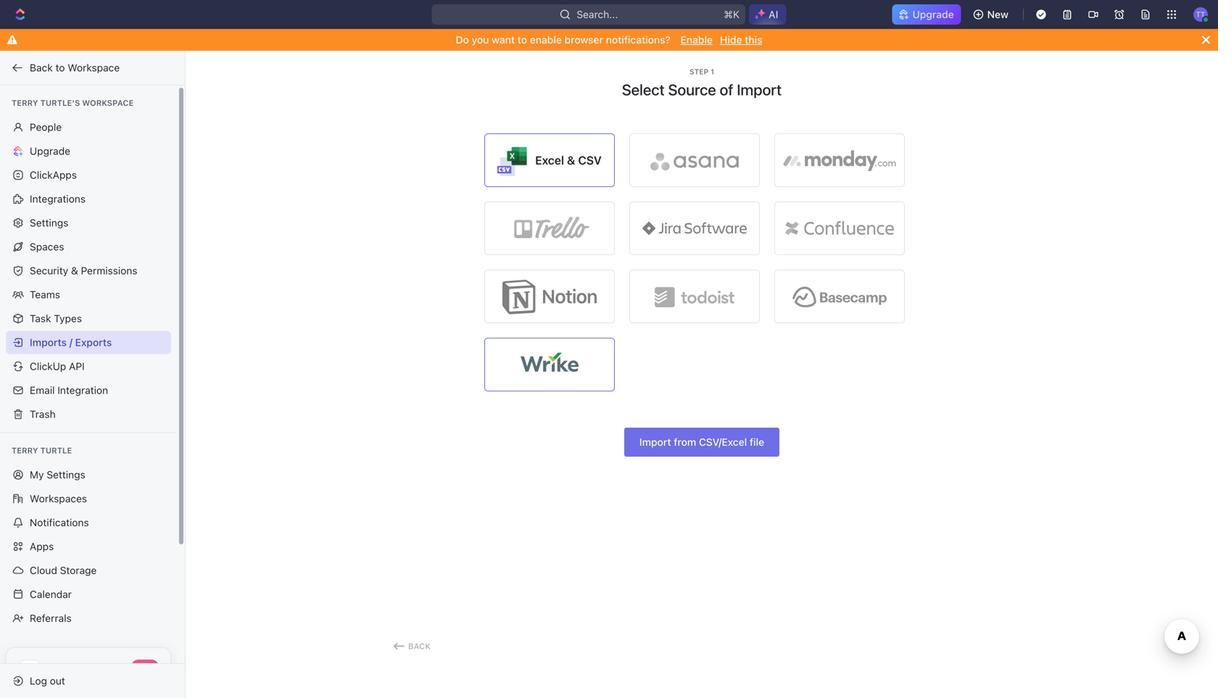 Task type: describe. For each thing, give the bounding box(es) containing it.
imports
[[30, 336, 67, 348]]

1 horizontal spatial to
[[518, 34, 527, 46]]

terry turtle
[[12, 446, 72, 455]]

want
[[492, 34, 515, 46]]

excel & csv
[[535, 153, 602, 167]]

step
[[690, 67, 709, 76]]

0 vertical spatial settings
[[30, 217, 68, 229]]

ai button
[[749, 4, 786, 25]]

clickapps
[[30, 169, 77, 181]]

back for back
[[408, 642, 431, 651]]

browser
[[565, 34, 603, 46]]

notifications
[[30, 517, 89, 529]]

apps link
[[6, 535, 171, 558]]

imports / exports
[[30, 336, 112, 348]]

imports / exports link
[[6, 331, 171, 354]]

do
[[456, 34, 469, 46]]

& for security
[[71, 265, 78, 277]]

cloud storage link
[[6, 559, 171, 582]]

back to workspace
[[30, 62, 120, 74]]

integrations link
[[6, 187, 171, 211]]

teams
[[30, 289, 60, 301]]

teams link
[[6, 283, 171, 306]]

step 1 select source of import
[[622, 67, 782, 99]]

out
[[50, 675, 65, 687]]

clickup api
[[30, 360, 85, 372]]

people link
[[6, 116, 171, 139]]

permissions
[[81, 265, 137, 277]]

task types link
[[6, 307, 171, 330]]

trash link
[[6, 403, 171, 426]]

terry for my settings
[[12, 446, 38, 455]]

email integration link
[[6, 379, 171, 402]]

0 horizontal spatial upgrade link
[[6, 140, 171, 163]]

storage
[[60, 565, 97, 577]]

clickup
[[30, 360, 66, 372]]

workspaces link
[[6, 487, 171, 511]]

cloud storage
[[30, 565, 97, 577]]

workspace for back to workspace
[[68, 62, 120, 74]]

1
[[711, 67, 714, 76]]

integrations
[[30, 193, 86, 205]]

file
[[750, 436, 764, 448]]

0 vertical spatial upgrade link
[[892, 4, 961, 25]]

turtle's
[[40, 98, 80, 108]]

notifications link
[[6, 511, 171, 534]]

calendar link
[[6, 583, 171, 606]]

back for back to workspace
[[30, 62, 53, 74]]

api
[[69, 360, 85, 372]]

referrals
[[30, 612, 72, 624]]

terry for people
[[12, 98, 38, 108]]

ai
[[769, 8, 779, 20]]

log out
[[30, 675, 65, 687]]

clickup api link
[[6, 355, 171, 378]]

integration
[[57, 384, 108, 396]]

excel & csv link
[[484, 133, 615, 187]]

types
[[54, 313, 82, 325]]



Task type: vqa. For each thing, say whether or not it's contained in the screenshot.
Add related to Add apps and websites alongside your tasks with Embed view to save time and reduce context switching.
no



Task type: locate. For each thing, give the bounding box(es) containing it.
terry
[[12, 98, 38, 108], [12, 446, 38, 455]]

my settings link
[[6, 463, 171, 487]]

back to workspace button
[[6, 56, 172, 79]]

terry up people
[[12, 98, 38, 108]]

workspace
[[68, 62, 120, 74], [82, 98, 134, 108]]

security & permissions
[[30, 265, 137, 277]]

enable
[[530, 34, 562, 46]]

workspace up people link
[[82, 98, 134, 108]]

you
[[472, 34, 489, 46]]

to right want
[[518, 34, 527, 46]]

1 vertical spatial back
[[408, 642, 431, 651]]

1 horizontal spatial &
[[567, 153, 575, 167]]

1 horizontal spatial upgrade
[[913, 8, 954, 20]]

to
[[518, 34, 527, 46], [56, 62, 65, 74]]

workspace up terry turtle's workspace in the top of the page
[[68, 62, 120, 74]]

import
[[737, 80, 782, 99], [640, 436, 671, 448]]

1 vertical spatial workspace
[[82, 98, 134, 108]]

back
[[30, 62, 53, 74], [408, 642, 431, 651]]

/
[[69, 336, 72, 348]]

0 vertical spatial terry
[[12, 98, 38, 108]]

log
[[30, 675, 47, 687]]

new button
[[967, 3, 1017, 26]]

0 vertical spatial to
[[518, 34, 527, 46]]

0 vertical spatial workspace
[[68, 62, 120, 74]]

do you want to enable browser notifications? enable hide this
[[456, 34, 763, 46]]

new
[[987, 8, 1009, 20]]

2 terry from the top
[[12, 446, 38, 455]]

back link
[[394, 641, 431, 652]]

clickapps link
[[6, 164, 171, 187]]

0 horizontal spatial to
[[56, 62, 65, 74]]

⌘k
[[724, 8, 740, 20]]

trash
[[30, 408, 56, 420]]

&
[[567, 153, 575, 167], [71, 265, 78, 277]]

upgrade link up clickapps link
[[6, 140, 171, 163]]

upgrade link left new button
[[892, 4, 961, 25]]

my
[[30, 469, 44, 481]]

0 horizontal spatial back
[[30, 62, 53, 74]]

calendar
[[30, 589, 72, 600]]

& right security
[[71, 265, 78, 277]]

security & permissions link
[[6, 259, 171, 282]]

0 vertical spatial upgrade
[[913, 8, 954, 20]]

from
[[674, 436, 696, 448]]

import from csv/excel file button
[[624, 428, 780, 457]]

cloud
[[30, 565, 57, 577]]

to inside button
[[56, 62, 65, 74]]

search...
[[577, 8, 618, 20]]

import inside button
[[640, 436, 671, 448]]

task types
[[30, 313, 82, 325]]

workspace inside back to workspace button
[[68, 62, 120, 74]]

tt button
[[1189, 3, 1213, 26]]

1 vertical spatial upgrade link
[[6, 140, 171, 163]]

import left from
[[640, 436, 671, 448]]

1 horizontal spatial back
[[408, 642, 431, 651]]

1 vertical spatial settings
[[47, 469, 85, 481]]

settings up workspaces
[[47, 469, 85, 481]]

import right of
[[737, 80, 782, 99]]

of
[[720, 80, 733, 99]]

excel
[[535, 153, 564, 167]]

settings up the spaces
[[30, 217, 68, 229]]

0 vertical spatial back
[[30, 62, 53, 74]]

terry turtle's workspace
[[12, 98, 134, 108]]

log out button
[[6, 670, 173, 693]]

security
[[30, 265, 68, 277]]

csv
[[578, 153, 602, 167]]

this
[[745, 34, 763, 46]]

email integration
[[30, 384, 108, 396]]

exports
[[75, 336, 112, 348]]

select
[[622, 80, 665, 99]]

upgrade for the top upgrade link
[[913, 8, 954, 20]]

email
[[30, 384, 55, 396]]

import from csv/excel file
[[640, 436, 764, 448]]

source
[[668, 80, 716, 99]]

1 terry from the top
[[12, 98, 38, 108]]

turtle
[[40, 446, 72, 455]]

1 vertical spatial upgrade
[[30, 145, 70, 157]]

& left csv
[[567, 153, 575, 167]]

spaces
[[30, 241, 64, 253]]

1 vertical spatial terry
[[12, 446, 38, 455]]

task
[[30, 313, 51, 325]]

1 horizontal spatial upgrade link
[[892, 4, 961, 25]]

0 horizontal spatial &
[[71, 265, 78, 277]]

enable
[[681, 34, 713, 46]]

1 horizontal spatial import
[[737, 80, 782, 99]]

& for excel
[[567, 153, 575, 167]]

upgrade for left upgrade link
[[30, 145, 70, 157]]

spaces link
[[6, 235, 171, 259]]

back inside button
[[30, 62, 53, 74]]

workspace for terry turtle's workspace
[[82, 98, 134, 108]]

0 horizontal spatial upgrade
[[30, 145, 70, 157]]

upgrade up clickapps
[[30, 145, 70, 157]]

0 vertical spatial import
[[737, 80, 782, 99]]

terry up my
[[12, 446, 38, 455]]

notifications?
[[606, 34, 671, 46]]

hide
[[720, 34, 742, 46]]

1 vertical spatial import
[[640, 436, 671, 448]]

to up turtle's
[[56, 62, 65, 74]]

1 vertical spatial to
[[56, 62, 65, 74]]

settings link
[[6, 211, 171, 235]]

upgrade
[[913, 8, 954, 20], [30, 145, 70, 157]]

1 vertical spatial &
[[71, 265, 78, 277]]

import inside step 1 select source of import
[[737, 80, 782, 99]]

referrals link
[[6, 607, 171, 630]]

upgrade link
[[892, 4, 961, 25], [6, 140, 171, 163]]

my settings
[[30, 469, 85, 481]]

0 vertical spatial &
[[567, 153, 575, 167]]

0 horizontal spatial import
[[640, 436, 671, 448]]

people
[[30, 121, 62, 133]]

workspaces
[[30, 493, 87, 505]]

apps
[[30, 541, 54, 553]]

upgrade left new button
[[913, 8, 954, 20]]

csv/excel
[[699, 436, 747, 448]]

tt
[[1196, 10, 1206, 18]]



